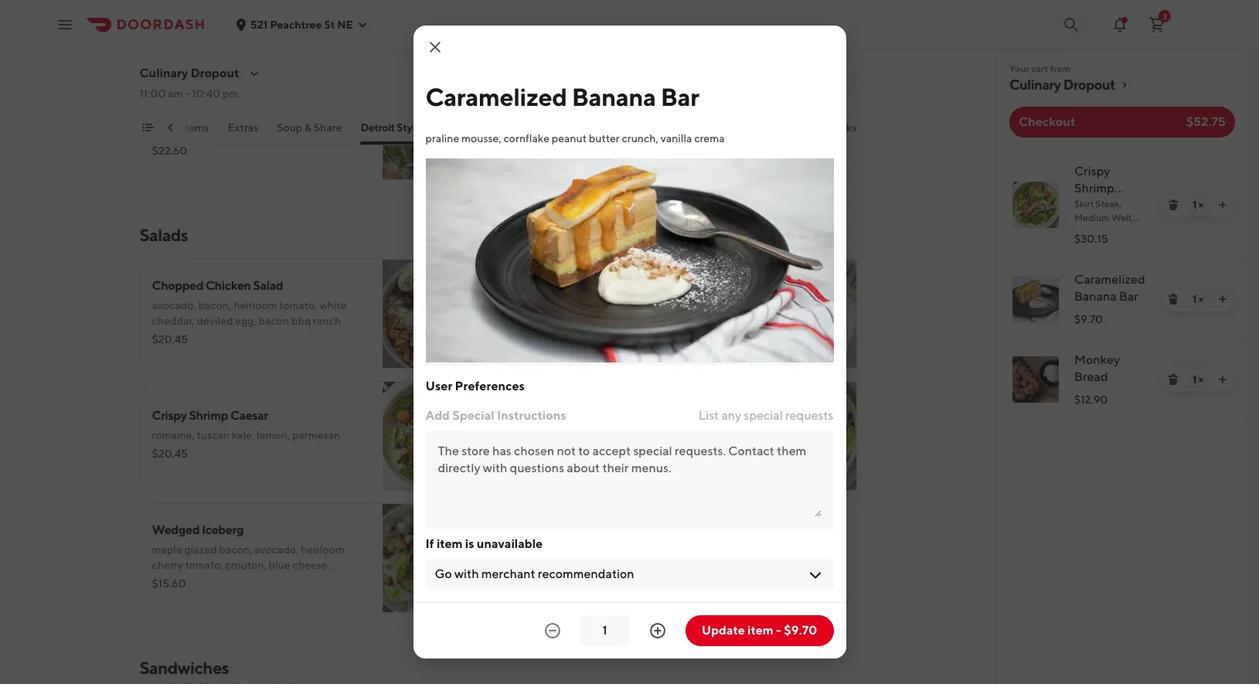 Task type: locate. For each thing, give the bounding box(es) containing it.
&
[[286, 4, 293, 16], [305, 121, 312, 134], [616, 278, 623, 293]]

1 horizontal spatial banana
[[1075, 289, 1117, 304]]

0 vertical spatial remove item from cart image
[[1168, 199, 1180, 211]]

add button down is
[[443, 579, 483, 604]]

scroll menu navigation left image
[[164, 121, 177, 134]]

salad inside chopped chicken salad avocado, bacon, heirloom tomato, white cheddar, deviled egg, bacon bbq ranch $20.45
[[253, 278, 283, 293]]

extras button
[[228, 120, 259, 145]]

crispy shrimp caesar image
[[1013, 182, 1060, 228], [382, 381, 492, 491]]

buttermilk
[[517, 429, 568, 442]]

close caramelized banana bar image
[[426, 38, 444, 56]]

add for black truffle mushroom pizza
[[452, 152, 474, 165]]

caramelized up mousse,
[[426, 82, 567, 111]]

ranch
[[313, 315, 341, 327], [571, 429, 598, 442]]

2 vertical spatial shrimp
[[189, 408, 228, 423]]

- right am
[[185, 87, 190, 100]]

0 vertical spatial item
[[437, 537, 463, 551]]

2 remove item from cart image from the top
[[1168, 293, 1180, 306]]

0 vertical spatial -
[[185, 87, 190, 100]]

0 vertical spatial white
[[320, 299, 347, 312]]

monkey bread image
[[1013, 357, 1060, 403]]

caramelized banana bar
[[426, 82, 700, 111], [1075, 272, 1146, 304]]

1 add one to cart image from the top
[[1217, 199, 1230, 211]]

culinary dropout down 'from'
[[1010, 77, 1116, 93]]

0 horizontal spatial culinary dropout
[[140, 66, 239, 80]]

pizza inside black truffle mushroom pizza smoked onion alfredo, mozzarella cheese, arugula $22.60
[[284, 90, 313, 104]]

$20.45 inside chopped chicken salad avocado, bacon, heirloom tomato, white cheddar, deviled egg, bacon bbq ranch $20.45
[[152, 333, 188, 346]]

1 horizontal spatial avocado,
[[255, 544, 299, 556]]

maple down pistachio,
[[679, 315, 709, 327]]

× for caesar
[[1199, 199, 1204, 211]]

praline
[[426, 132, 460, 145]]

checkout
[[1019, 114, 1076, 129]]

1 × for caesar
[[1193, 199, 1204, 211]]

0 horizontal spatial caesar
[[230, 408, 268, 423]]

0 horizontal spatial salad
[[253, 278, 283, 293]]

2 vertical spatial 1 ×
[[1193, 374, 1204, 386]]

caramelized
[[426, 82, 567, 111], [1075, 272, 1146, 287]]

soup & share
[[277, 121, 342, 134]]

1 horizontal spatial caramelized banana bar image
[[1013, 276, 1060, 323]]

popular items
[[141, 121, 209, 134]]

avocado, down chopped
[[152, 299, 196, 312]]

1 vertical spatial avocado,
[[255, 544, 299, 556]]

pan
[[423, 121, 442, 134]]

snacks button
[[672, 120, 706, 145]]

1 horizontal spatial culinary dropout
[[1010, 77, 1116, 93]]

1 vertical spatial caesar
[[230, 408, 268, 423]]

cheese, up of at the left top of the page
[[300, 0, 338, 1]]

bacon, inside chopped chicken salad avocado, bacon, heirloom tomato, white cheddar, deviled egg, bacon bbq ranch $20.45
[[198, 299, 232, 312]]

from
[[1051, 63, 1071, 74]]

0 vertical spatial maple
[[679, 315, 709, 327]]

2 vertical spatial $20.45
[[152, 448, 188, 460]]

caramelized inside "caramelized banana bar" dialog
[[426, 82, 567, 111]]

if
[[426, 537, 434, 551]]

add button up user preferences
[[443, 335, 483, 360]]

add for chopped chicken salad
[[452, 341, 474, 353]]

1
[[1193, 199, 1197, 211], [1193, 293, 1197, 306], [1193, 374, 1197, 386]]

item right update
[[748, 623, 774, 638]]

list containing crispy shrimp caesar
[[998, 150, 1248, 421]]

bar
[[661, 82, 700, 111], [1120, 289, 1139, 304]]

add one to cart image for crispy shrimp caesar
[[1217, 199, 1230, 211]]

1 vertical spatial -
[[777, 623, 782, 638]]

add down requests
[[817, 463, 839, 476]]

heirloom up the cheese at left bottom
[[301, 544, 345, 556]]

0 vertical spatial add one to cart image
[[1217, 199, 1230, 211]]

1 vertical spatial $9.70
[[784, 623, 818, 638]]

1 vertical spatial 1
[[1193, 293, 1197, 306]]

0 horizontal spatial maple
[[152, 544, 182, 556]]

0 vertical spatial cheese,
[[300, 0, 338, 1]]

$20.45 inside the provolone, havarti, mozzarella cheese, parmesan, di napoli tomato & lots of basil $20.45
[[152, 22, 188, 35]]

caramelized banana bar up sandwiches button
[[426, 82, 700, 111]]

0 horizontal spatial heirloom
[[234, 299, 277, 312]]

crispy shrimp caesar romaine, tuscan kale, lemon, parmesan $20.45
[[152, 408, 340, 460]]

1 vertical spatial maple
[[152, 544, 182, 556]]

monkey
[[1075, 353, 1121, 367]]

1 vertical spatial heirloom
[[301, 544, 345, 556]]

shrimp up skirt
[[1075, 181, 1115, 196]]

bar inside dialog
[[661, 82, 700, 111]]

1 vertical spatial tomato,
[[185, 559, 223, 572]]

add up requests
[[817, 341, 839, 353]]

1 horizontal spatial pizza
[[443, 121, 469, 134]]

0 horizontal spatial bar
[[661, 82, 700, 111]]

1 × for bar
[[1193, 293, 1204, 306]]

0 vertical spatial tomato,
[[279, 299, 317, 312]]

1 vertical spatial remove item from cart image
[[1168, 293, 1180, 306]]

requests
[[786, 408, 834, 423]]

0 vertical spatial 1 ×
[[1193, 199, 1204, 211]]

caramelized banana bar image
[[426, 159, 834, 363], [1013, 276, 1060, 323]]

0 horizontal spatial avocado,
[[152, 299, 196, 312]]

& right soup
[[305, 121, 312, 134]]

tomato, down glazed
[[185, 559, 223, 572]]

pm
[[223, 87, 239, 100]]

banana inside dialog
[[572, 82, 656, 111]]

cornflake
[[504, 132, 550, 145]]

0 vertical spatial $9.70
[[1075, 313, 1104, 326]]

3 1 from the top
[[1193, 374, 1197, 386]]

caramelized banana bar inside dialog
[[426, 82, 700, 111]]

pear,
[[557, 299, 581, 312]]

0 horizontal spatial pizza
[[284, 90, 313, 104]]

peanut
[[552, 132, 587, 145]]

add for wedged iceberg
[[452, 586, 474, 598]]

caramelized banana bar down $30.15
[[1075, 272, 1146, 304]]

1 for bar
[[1193, 293, 1197, 306]]

add button for butternut squash & kale
[[808, 335, 848, 360]]

1 horizontal spatial dropout
[[1064, 77, 1116, 93]]

1 horizontal spatial caramelized
[[1075, 272, 1146, 287]]

crispy up romaine,
[[152, 408, 187, 423]]

× for bar
[[1199, 293, 1204, 306]]

provolone, havarti, mozzarella cheese, parmesan, di napoli tomato & lots of basil $20.45
[[152, 0, 350, 35]]

butternut
[[517, 278, 571, 293]]

unavailable
[[477, 537, 543, 551]]

shrimp down medium
[[1090, 226, 1120, 237]]

culinary
[[140, 66, 188, 80], [1010, 77, 1062, 93]]

Current quantity is 1 number field
[[590, 623, 621, 640]]

1 vertical spatial mozzarella
[[263, 111, 315, 123]]

1 vertical spatial sandwiches
[[140, 658, 229, 678]]

0 horizontal spatial caramelized banana bar
[[426, 82, 700, 111]]

bacon, up crouton,
[[219, 544, 252, 556]]

1 vertical spatial pizza
[[443, 121, 469, 134]]

1 horizontal spatial heirloom
[[301, 544, 345, 556]]

pizza
[[284, 90, 313, 104], [443, 121, 469, 134]]

share
[[314, 121, 342, 134]]

popular
[[141, 121, 180, 134]]

pizza right "pan"
[[443, 121, 469, 134]]

1 horizontal spatial &
[[305, 121, 312, 134]]

1 vertical spatial caramelized
[[1075, 272, 1146, 287]]

remove item from cart image right steak,
[[1168, 199, 1180, 211]]

- right update
[[777, 623, 782, 638]]

remove item from cart image for bar
[[1168, 293, 1180, 306]]

bar for $9.70
[[1120, 289, 1139, 304]]

1 vertical spatial white
[[605, 315, 632, 327]]

1 horizontal spatial crispy shrimp caesar image
[[1013, 182, 1060, 228]]

dropout up 10:40
[[191, 66, 239, 80]]

add up user preferences
[[452, 341, 474, 353]]

caesar inside crispy shrimp caesar romaine, tuscan kale, lemon, parmesan $20.45
[[230, 408, 268, 423]]

avocado, inside wedged iceberg maple glazed bacon, avocado, heirloom cherry tomato, crouton, blue cheese dressing
[[255, 544, 299, 556]]

$20.45 down romaine,
[[152, 448, 188, 460]]

remove item from cart image
[[1168, 199, 1180, 211], [1168, 293, 1180, 306], [1168, 374, 1180, 386]]

bacon, for iceberg
[[219, 544, 252, 556]]

cheddar, down chopped
[[152, 315, 195, 327]]

culinary dropout up 11:00 am - 10:40 pm
[[140, 66, 239, 80]]

alfredo,
[[223, 111, 260, 123]]

- inside button
[[777, 623, 782, 638]]

maple up cherry
[[152, 544, 182, 556]]

add down the user on the bottom of page
[[426, 408, 450, 423]]

2 $20.45 from the top
[[152, 333, 188, 346]]

& left kale
[[616, 278, 623, 293]]

culinary up 11:00
[[140, 66, 188, 80]]

0 horizontal spatial caramelized
[[426, 82, 567, 111]]

romaine,
[[152, 429, 195, 442]]

napoli
[[216, 4, 247, 16]]

wedged
[[152, 523, 200, 538]]

1 vertical spatial shrimp
[[1090, 226, 1120, 237]]

am
[[168, 87, 183, 100]]

butternut squash & kale bartlett pear, ancient grains, date, pistachio, toasted mulberry, white cheddar, maple tahini vinaigrette
[[517, 278, 730, 343]]

0 vertical spatial ×
[[1199, 199, 1204, 211]]

2 1 from the top
[[1193, 293, 1197, 306]]

crispy for crispy shrimp caesar
[[1075, 164, 1111, 179]]

bacon, inside wedged iceberg maple glazed bacon, avocado, heirloom cherry tomato, crouton, blue cheese dressing
[[219, 544, 252, 556]]

list any special requests
[[699, 408, 834, 423]]

deviled
[[197, 315, 233, 327]]

1 vertical spatial ranch
[[571, 429, 598, 442]]

Item Search search field
[[635, 73, 845, 90]]

1 horizontal spatial maple
[[679, 315, 709, 327]]

1 vertical spatial bar
[[1120, 289, 1139, 304]]

add button down requests
[[808, 457, 848, 482]]

your
[[1010, 63, 1030, 74]]

1 horizontal spatial item
[[748, 623, 774, 638]]

culinary down cart
[[1010, 77, 1062, 93]]

2 vertical spatial &
[[616, 278, 623, 293]]

2 horizontal spatial &
[[616, 278, 623, 293]]

1 × from the top
[[1199, 199, 1204, 211]]

1 ×
[[1193, 199, 1204, 211], [1193, 293, 1204, 306], [1193, 374, 1204, 386]]

2 vertical spatial ×
[[1199, 374, 1204, 386]]

notification bell image
[[1111, 15, 1130, 34]]

white inside chopped chicken salad avocado, bacon, heirloom tomato, white cheddar, deviled egg, bacon bbq ranch $20.45
[[320, 299, 347, 312]]

0 vertical spatial shrimp
[[1075, 181, 1115, 196]]

1 1 × from the top
[[1193, 199, 1204, 211]]

3 $20.45 from the top
[[152, 448, 188, 460]]

0 vertical spatial banana
[[572, 82, 656, 111]]

smoked
[[152, 111, 191, 123]]

black
[[152, 90, 182, 104]]

steak,
[[1096, 198, 1123, 210]]

caramelized down $30.15
[[1075, 272, 1146, 287]]

caramelized inside 'list'
[[1075, 272, 1146, 287]]

crema
[[695, 132, 725, 145]]

cheese, inside black truffle mushroom pizza smoked onion alfredo, mozzarella cheese, arugula $22.60
[[318, 111, 355, 123]]

add button for chopped chicken salad
[[443, 335, 483, 360]]

mozzarella inside black truffle mushroom pizza smoked onion alfredo, mozzarella cheese, arugula $22.60
[[263, 111, 315, 123]]

1 vertical spatial $20.45
[[152, 333, 188, 346]]

1 vertical spatial crispy shrimp caesar image
[[382, 381, 492, 491]]

cheap house salad image
[[748, 381, 857, 491]]

0 horizontal spatial crispy shrimp caesar image
[[382, 381, 492, 491]]

$17.20
[[517, 333, 549, 346]]

0 horizontal spatial dropout
[[191, 66, 239, 80]]

$20.45 down chopped
[[152, 333, 188, 346]]

1 horizontal spatial tomato,
[[279, 299, 317, 312]]

is
[[466, 537, 475, 551]]

list
[[998, 150, 1248, 421]]

add button up requests
[[808, 335, 848, 360]]

1 cheddar, from the left
[[152, 315, 195, 327]]

1 vertical spatial 1 ×
[[1193, 293, 1204, 306]]

add down mousse,
[[452, 152, 474, 165]]

& left the lots
[[286, 4, 293, 16]]

salad up bacon
[[253, 278, 283, 293]]

0 vertical spatial $20.45
[[152, 22, 188, 35]]

caesar for crispy shrimp caesar romaine, tuscan kale, lemon, parmesan $20.45
[[230, 408, 268, 423]]

0 vertical spatial bar
[[661, 82, 700, 111]]

kale,
[[232, 429, 255, 442]]

parmesan
[[292, 429, 340, 442]]

2 cheddar, from the left
[[634, 315, 677, 327]]

0 horizontal spatial crispy
[[152, 408, 187, 423]]

avocado, inside chopped chicken salad avocado, bacon, heirloom tomato, white cheddar, deviled egg, bacon bbq ranch $20.45
[[152, 299, 196, 312]]

heirloom up the egg,
[[234, 299, 277, 312]]

provolone,
[[152, 0, 204, 1]]

any
[[722, 408, 742, 423]]

bar inside caramelized banana bar
[[1120, 289, 1139, 304]]

butter
[[589, 132, 620, 145]]

item right if
[[437, 537, 463, 551]]

crispy inside crispy shrimp caesar romaine, tuscan kale, lemon, parmesan $20.45
[[152, 408, 187, 423]]

0 horizontal spatial item
[[437, 537, 463, 551]]

1 vertical spatial bacon,
[[219, 544, 252, 556]]

0 vertical spatial mozzarella
[[245, 0, 298, 1]]

add button for cheap house salad
[[808, 457, 848, 482]]

crispy up skirt
[[1075, 164, 1111, 179]]

cheddar, down 'date,'
[[634, 315, 677, 327]]

house
[[556, 408, 591, 423]]

11:00
[[140, 87, 166, 100]]

0 horizontal spatial cheddar,
[[152, 315, 195, 327]]

salad right house on the left of the page
[[593, 408, 623, 423]]

add button down "special"
[[443, 457, 483, 482]]

chopped chicken salad avocado, bacon, heirloom tomato, white cheddar, deviled egg, bacon bbq ranch $20.45
[[152, 278, 347, 346]]

skirt steak, medium well, no shrimp $30.15
[[1075, 198, 1134, 245]]

wedged iceberg image
[[382, 504, 492, 613]]

1 remove item from cart image from the top
[[1168, 199, 1180, 211]]

1 vertical spatial &
[[305, 121, 312, 134]]

toasted
[[517, 315, 554, 327]]

2 vertical spatial remove item from cart image
[[1168, 374, 1180, 386]]

add one to cart image
[[1217, 199, 1230, 211], [1217, 374, 1230, 386]]

caesar for crispy shrimp caesar
[[1075, 198, 1114, 213]]

salad inside cheap house salad buttermilk ranch $9.15
[[593, 408, 623, 423]]

cheese,
[[300, 0, 338, 1], [318, 111, 355, 123]]

0 vertical spatial ranch
[[313, 315, 341, 327]]

caramelized banana bar inside 'list'
[[1075, 272, 1146, 304]]

cheese pizza image
[[382, 0, 492, 58]]

arugula
[[152, 126, 189, 138]]

remove item from cart image left add one to cart image at the right of page
[[1168, 293, 1180, 306]]

1 horizontal spatial caramelized banana bar
[[1075, 272, 1146, 304]]

$20.45
[[152, 22, 188, 35], [152, 333, 188, 346], [152, 448, 188, 460]]

glazed
[[185, 544, 217, 556]]

0 vertical spatial sandwiches
[[538, 121, 597, 134]]

avocado, up blue
[[255, 544, 299, 556]]

2 × from the top
[[1199, 293, 1204, 306]]

sandwiches
[[538, 121, 597, 134], [140, 658, 229, 678]]

0 vertical spatial caramelized
[[426, 82, 567, 111]]

heirloom inside chopped chicken salad avocado, bacon, heirloom tomato, white cheddar, deviled egg, bacon bbq ranch $20.45
[[234, 299, 277, 312]]

banana for praline mousse, cornflake peanut butter crunch, vanilla crema
[[572, 82, 656, 111]]

0 vertical spatial heirloom
[[234, 299, 277, 312]]

1 horizontal spatial white
[[605, 315, 632, 327]]

$9.70 right update
[[784, 623, 818, 638]]

add one to cart image
[[1217, 293, 1230, 306]]

shrimp up tuscan
[[189, 408, 228, 423]]

cheese, left detroit
[[318, 111, 355, 123]]

ranch down house on the left of the page
[[571, 429, 598, 442]]

crispy for crispy shrimp caesar romaine, tuscan kale, lemon, parmesan $20.45
[[152, 408, 187, 423]]

user
[[426, 379, 453, 394]]

2 vertical spatial 1
[[1193, 374, 1197, 386]]

bar for praline mousse, cornflake peanut butter crunch, vanilla crema
[[661, 82, 700, 111]]

0 horizontal spatial -
[[185, 87, 190, 100]]

item for update
[[748, 623, 774, 638]]

1 horizontal spatial ranch
[[571, 429, 598, 442]]

add down "special"
[[452, 463, 474, 476]]

2 add one to cart image from the top
[[1217, 374, 1230, 386]]

2 1 × from the top
[[1193, 293, 1204, 306]]

cheddar,
[[152, 315, 195, 327], [634, 315, 677, 327]]

0 vertical spatial salad
[[253, 278, 283, 293]]

black truffle mushroom pizza image
[[382, 70, 492, 180]]

crouton,
[[225, 559, 267, 572]]

ranch right bbq
[[313, 315, 341, 327]]

special
[[744, 408, 783, 423]]

update item - $9.70
[[702, 623, 818, 638]]

1 vertical spatial caramelized banana bar
[[1075, 272, 1146, 304]]

1 horizontal spatial caesar
[[1075, 198, 1114, 213]]

ranch inside chopped chicken salad avocado, bacon, heirloom tomato, white cheddar, deviled egg, bacon bbq ranch $20.45
[[313, 315, 341, 327]]

pizza up soup
[[284, 90, 313, 104]]

1 1 from the top
[[1193, 199, 1197, 211]]

add down is
[[452, 586, 474, 598]]

crispy inside crispy shrimp caesar
[[1075, 164, 1111, 179]]

dropout down 'from'
[[1064, 77, 1116, 93]]

1 horizontal spatial culinary
[[1010, 77, 1062, 93]]

1 $20.45 from the top
[[152, 22, 188, 35]]

bar up "monkey"
[[1120, 289, 1139, 304]]

salads
[[140, 225, 188, 245]]

remove item from cart image right monkey bread
[[1168, 374, 1180, 386]]

tomato, inside wedged iceberg maple glazed bacon, avocado, heirloom cherry tomato, crouton, blue cheese dressing
[[185, 559, 223, 572]]

1 vertical spatial crispy
[[152, 408, 187, 423]]

1 horizontal spatial salad
[[593, 408, 623, 423]]

add inside "caramelized banana bar" dialog
[[426, 408, 450, 423]]

0 vertical spatial pizza
[[284, 90, 313, 104]]

soup & share button
[[277, 120, 342, 145]]

soup
[[277, 121, 303, 134]]

banana up entrees
[[572, 82, 656, 111]]

$20.45 down parmesan,
[[152, 22, 188, 35]]

item inside button
[[748, 623, 774, 638]]

0 horizontal spatial banana
[[572, 82, 656, 111]]

0 vertical spatial caesar
[[1075, 198, 1114, 213]]

shrimp for crispy shrimp caesar
[[1075, 181, 1115, 196]]

tuscan
[[197, 429, 230, 442]]

cheddar, inside chopped chicken salad avocado, bacon, heirloom tomato, white cheddar, deviled egg, bacon bbq ranch $20.45
[[152, 315, 195, 327]]

remove item from cart image for caesar
[[1168, 199, 1180, 211]]

×
[[1199, 199, 1204, 211], [1199, 293, 1204, 306], [1199, 374, 1204, 386]]

egg,
[[235, 315, 257, 327]]

caesar inside crispy shrimp caesar
[[1075, 198, 1114, 213]]

caesar
[[1075, 198, 1114, 213], [230, 408, 268, 423]]

0 horizontal spatial culinary
[[140, 66, 188, 80]]

bar up snacks
[[661, 82, 700, 111]]

$9.70 up "monkey"
[[1075, 313, 1104, 326]]

add button down mousse,
[[443, 146, 483, 171]]

banana down $30.15
[[1075, 289, 1117, 304]]

0 vertical spatial crispy
[[1075, 164, 1111, 179]]

bacon, up deviled
[[198, 299, 232, 312]]

0 horizontal spatial ranch
[[313, 315, 341, 327]]

blue
[[269, 559, 291, 572]]

tomato, up bbq
[[279, 299, 317, 312]]

pizza for pan
[[443, 121, 469, 134]]

1 vertical spatial salad
[[593, 408, 623, 423]]

item for if
[[437, 537, 463, 551]]

shrimp inside crispy shrimp caesar romaine, tuscan kale, lemon, parmesan $20.45
[[189, 408, 228, 423]]



Task type: describe. For each thing, give the bounding box(es) containing it.
cherry
[[152, 559, 183, 572]]

st
[[324, 18, 335, 31]]

1 horizontal spatial $9.70
[[1075, 313, 1104, 326]]

add for cheap house salad
[[817, 463, 839, 476]]

& inside soup & share 'button'
[[305, 121, 312, 134]]

grains,
[[622, 299, 654, 312]]

bacon, for chicken
[[198, 299, 232, 312]]

mousse,
[[462, 132, 502, 145]]

0 horizontal spatial sandwiches
[[140, 658, 229, 678]]

bread
[[1075, 370, 1109, 384]]

$15.60
[[152, 578, 186, 590]]

di
[[205, 4, 214, 16]]

caramelized for praline mousse, cornflake peanut butter crunch, vanilla crema
[[426, 82, 567, 111]]

heirloom inside wedged iceberg maple glazed bacon, avocado, heirloom cherry tomato, crouton, blue cheese dressing
[[301, 544, 345, 556]]

Add Special Instructions text field
[[438, 443, 822, 517]]

& inside butternut squash & kale bartlett pear, ancient grains, date, pistachio, toasted mulberry, white cheddar, maple tahini vinaigrette
[[616, 278, 623, 293]]

$52.75
[[1187, 114, 1227, 129]]

items
[[182, 121, 209, 134]]

bbq
[[291, 315, 311, 327]]

& inside the provolone, havarti, mozzarella cheese, parmesan, di napoli tomato & lots of basil $20.45
[[286, 4, 293, 16]]

open menu image
[[56, 15, 74, 34]]

parmesan,
[[152, 4, 203, 16]]

$9.15
[[517, 448, 544, 460]]

vinaigrette
[[547, 330, 600, 343]]

vanilla
[[661, 132, 693, 145]]

10:40
[[192, 87, 221, 100]]

lots
[[295, 4, 313, 16]]

mozzarella inside the provolone, havarti, mozzarella cheese, parmesan, di napoli tomato & lots of basil $20.45
[[245, 0, 298, 1]]

pizza for mushroom
[[284, 90, 313, 104]]

banana for $9.70
[[1075, 289, 1117, 304]]

pistachio,
[[683, 299, 730, 312]]

bacon
[[259, 315, 289, 327]]

ancient
[[583, 299, 619, 312]]

add button for black truffle mushroom pizza
[[443, 146, 483, 171]]

3 × from the top
[[1199, 374, 1204, 386]]

$9.70 inside update item - $9.70 button
[[784, 623, 818, 638]]

cheap house salad buttermilk ranch $9.15
[[517, 408, 623, 460]]

3 1 × from the top
[[1193, 374, 1204, 386]]

3 items, open order cart image
[[1149, 15, 1167, 34]]

well,
[[1112, 212, 1134, 224]]

cheese, inside the provolone, havarti, mozzarella cheese, parmesan, di napoli tomato & lots of basil $20.45
[[300, 0, 338, 1]]

white inside butternut squash & kale bartlett pear, ancient grains, date, pistachio, toasted mulberry, white cheddar, maple tahini vinaigrette
[[605, 315, 632, 327]]

521 peachtree st ne
[[251, 18, 353, 31]]

butternut squash & kale image
[[748, 259, 857, 369]]

sandwiches button
[[538, 120, 597, 145]]

$30.15
[[1075, 233, 1109, 245]]

$22.60
[[152, 145, 187, 157]]

increase quantity by 1 image
[[649, 622, 667, 640]]

medium
[[1075, 212, 1110, 224]]

add one to cart image for monkey bread
[[1217, 374, 1230, 386]]

tahini
[[517, 330, 545, 343]]

$20.45 inside crispy shrimp caesar romaine, tuscan kale, lemon, parmesan $20.45
[[152, 448, 188, 460]]

of
[[315, 4, 325, 16]]

onion
[[193, 111, 221, 123]]

caramelized for $9.70
[[1075, 272, 1146, 287]]

update
[[702, 623, 745, 638]]

crunch,
[[622, 132, 659, 145]]

cheese
[[293, 559, 328, 572]]

caramelized banana bar for praline mousse, cornflake peanut butter crunch, vanilla crema
[[426, 82, 700, 111]]

cheap
[[517, 408, 553, 423]]

havarti,
[[207, 0, 243, 1]]

maple inside wedged iceberg maple glazed bacon, avocado, heirloom cherry tomato, crouton, blue cheese dressing
[[152, 544, 182, 556]]

- for item
[[777, 623, 782, 638]]

caramelized banana bar dialog
[[413, 26, 847, 659]]

$21.50
[[517, 15, 551, 27]]

add for crispy shrimp caesar
[[452, 463, 474, 476]]

mulberry,
[[556, 315, 603, 327]]

wedged iceberg maple glazed bacon, avocado, heirloom cherry tomato, crouton, blue cheese dressing
[[152, 523, 345, 587]]

salad for cheap house salad
[[593, 408, 623, 423]]

pepperoni & italian sausage pizza image
[[748, 0, 857, 58]]

update item - $9.70 button
[[686, 616, 834, 647]]

chopped
[[152, 278, 204, 293]]

ne
[[338, 18, 353, 31]]

drinks button
[[826, 120, 857, 145]]

crispy shrimp caesar
[[1075, 164, 1115, 213]]

tomato, inside chopped chicken salad avocado, bacon, heirloom tomato, white cheddar, deviled egg, bacon bbq ranch $20.45
[[279, 299, 317, 312]]

1 for caesar
[[1193, 199, 1197, 211]]

3 button
[[1142, 9, 1173, 40]]

praline mousse, cornflake peanut butter crunch, vanilla crema
[[426, 132, 725, 145]]

- for am
[[185, 87, 190, 100]]

add button for wedged iceberg
[[443, 579, 483, 604]]

add for butternut squash & kale
[[817, 341, 839, 353]]

cart
[[1032, 63, 1049, 74]]

basil
[[328, 4, 350, 16]]

ranch inside cheap house salad buttermilk ranch $9.15
[[571, 429, 598, 442]]

your cart from
[[1010, 63, 1071, 74]]

tomato
[[249, 4, 284, 16]]

caramelized banana bar for $9.70
[[1075, 272, 1146, 304]]

add special instructions
[[426, 408, 567, 423]]

shrimp inside skirt steak, medium well, no shrimp $30.15
[[1090, 226, 1120, 237]]

detroit style pan pizza
[[361, 121, 469, 134]]

skirt
[[1075, 198, 1095, 210]]

cheddar, inside butternut squash & kale bartlett pear, ancient grains, date, pistachio, toasted mulberry, white cheddar, maple tahini vinaigrette
[[634, 315, 677, 327]]

peachtree
[[270, 18, 322, 31]]

shrimp for crispy shrimp caesar romaine, tuscan kale, lemon, parmesan $20.45
[[189, 408, 228, 423]]

add button for crispy shrimp caesar
[[443, 457, 483, 482]]

kale
[[625, 278, 650, 293]]

decrease quantity by 1 image
[[543, 622, 562, 640]]

culinary dropout link
[[1010, 76, 1236, 94]]

extras
[[228, 121, 259, 134]]

no
[[1075, 226, 1088, 237]]

1 horizontal spatial sandwiches
[[538, 121, 597, 134]]

3 remove item from cart image from the top
[[1168, 374, 1180, 386]]

0 vertical spatial crispy shrimp caesar image
[[1013, 182, 1060, 228]]

truffle
[[184, 90, 220, 104]]

user preferences
[[426, 379, 525, 394]]

instructions
[[497, 408, 567, 423]]

squash
[[573, 278, 613, 293]]

3
[[1163, 11, 1168, 20]]

detroit
[[361, 121, 395, 134]]

maple inside butternut squash & kale bartlett pear, ancient grains, date, pistachio, toasted mulberry, white cheddar, maple tahini vinaigrette
[[679, 315, 709, 327]]

entrees
[[615, 121, 653, 134]]

entrees button
[[615, 120, 653, 145]]

popular items button
[[141, 120, 209, 145]]

chopped chicken salad image
[[382, 259, 492, 369]]

0 horizontal spatial caramelized banana bar image
[[426, 159, 834, 363]]

iceberg
[[202, 523, 244, 538]]

salad for chopped chicken salad
[[253, 278, 283, 293]]



Task type: vqa. For each thing, say whether or not it's contained in the screenshot.
$9.70
yes



